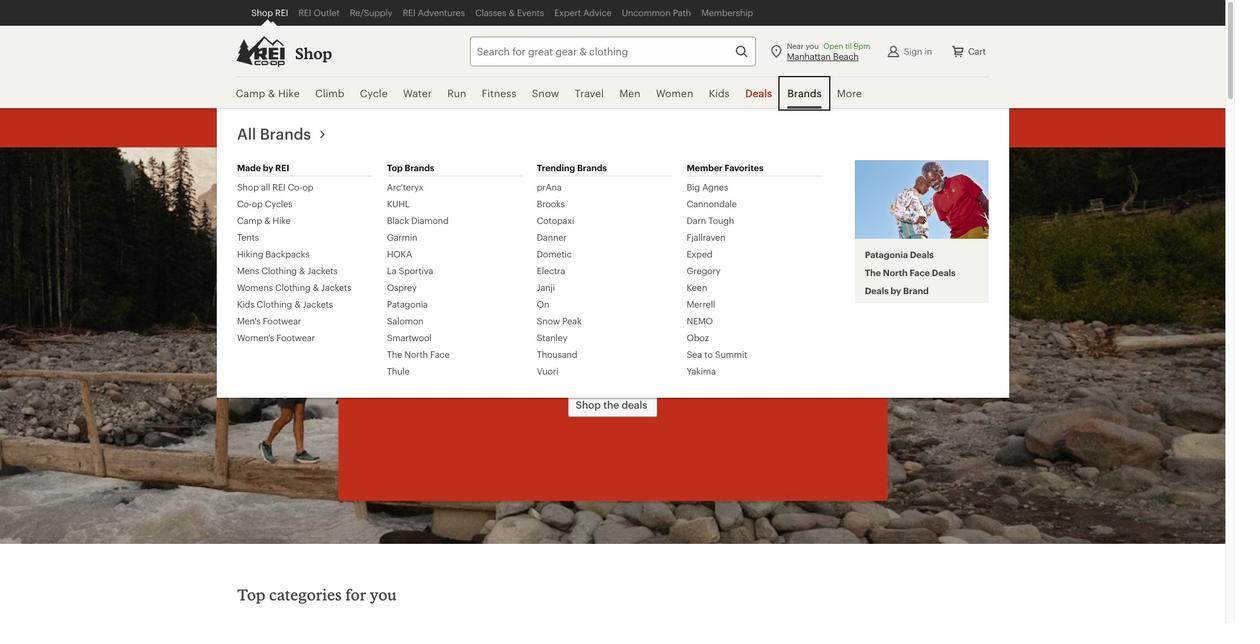 Task type: locate. For each thing, give the bounding box(es) containing it.
deals by brand
[[865, 285, 929, 296]]

rei right "all"
[[273, 182, 286, 192]]

camp & hike button
[[236, 77, 308, 109]]

1 vertical spatial camp
[[237, 215, 262, 226]]

arc'teryx kuhl black diamond garmin hoka la sportiva osprey patagonia salomon smartwool the north face thule
[[387, 182, 450, 377]]

to inside big agnes cannondale darn tough fjallraven exped gregory keen merrell nemo oboz sea to summit yakima
[[705, 349, 713, 360]]

shop rei link
[[246, 0, 293, 26]]

darn
[[687, 215, 707, 226]]

the up deals by brand
[[865, 267, 882, 278]]

& down womens clothing & jackets link
[[295, 299, 301, 310]]

1 horizontal spatial by
[[891, 285, 902, 296]]

2 vertical spatial the
[[604, 398, 620, 411]]

1 horizontal spatial face
[[910, 267, 931, 278]]

1 vertical spatial north
[[405, 349, 428, 360]]

on
[[537, 299, 550, 310]]

1 horizontal spatial you
[[806, 41, 819, 50]]

the right the gear
[[781, 333, 805, 352]]

jackets down mens clothing & jackets "link"
[[321, 282, 352, 293]]

patagonia inside arc'teryx kuhl black diamond garmin hoka la sportiva osprey patagonia salomon smartwool the north face thule
[[387, 299, 428, 310]]

for right categories at bottom
[[346, 585, 367, 604]]

la
[[387, 265, 397, 276]]

& up all brands
[[268, 87, 276, 99]]

0 vertical spatial snow
[[532, 87, 560, 99]]

1 horizontal spatial kids
[[709, 87, 730, 99]]

tough
[[709, 215, 735, 226]]

jackets
[[308, 265, 338, 276], [321, 282, 352, 293], [303, 299, 333, 310]]

tents link
[[237, 232, 259, 243]]

jackets up womens clothing & jackets link
[[308, 265, 338, 276]]

0 vertical spatial kids
[[709, 87, 730, 99]]

to
[[551, 268, 590, 321], [705, 349, 713, 360]]

0 horizontal spatial top
[[237, 585, 266, 604]]

a hiker on a log bridge. text reads, up to 50% off. image
[[0, 147, 1226, 544]]

kids left deals "dropdown button"
[[709, 87, 730, 99]]

top left categories at bottom
[[237, 585, 266, 604]]

0 vertical spatial you
[[806, 41, 819, 50]]

categories
[[269, 585, 342, 604]]

camp up tents at the left top of the page
[[237, 215, 262, 226]]

0 horizontal spatial op
[[252, 198, 263, 209]]

member favorites
[[687, 162, 764, 173]]

hike up all brands link
[[278, 87, 300, 99]]

hoka
[[387, 248, 412, 259]]

cycles
[[265, 198, 293, 209]]

0 horizontal spatial face
[[430, 349, 450, 360]]

keen
[[687, 282, 708, 293]]

fjallraven
[[687, 232, 726, 243]]

0 vertical spatial co-
[[288, 182, 303, 192]]

brands right all
[[260, 124, 311, 143]]

0 vertical spatial by
[[263, 162, 274, 173]]

kids inside dropdown button
[[709, 87, 730, 99]]

deals down patagonia deals link
[[932, 267, 956, 278]]

deals
[[746, 87, 773, 99], [911, 249, 934, 260], [932, 267, 956, 278], [865, 285, 889, 296]]

rei up shop all rei co-op link
[[275, 162, 289, 173]]

1 vertical spatial top
[[237, 585, 266, 604]]

top for top categories for you
[[237, 585, 266, 604]]

run button
[[440, 77, 474, 109]]

face inside arc'teryx kuhl black diamond garmin hoka la sportiva osprey patagonia salomon smartwool the north face thule
[[430, 349, 450, 360]]

plus
[[589, 333, 620, 352]]

the up thule in the left of the page
[[387, 349, 402, 360]]

north down smartwool link
[[405, 349, 428, 360]]

& down mens clothing & jackets "link"
[[313, 282, 319, 293]]

salomon link
[[387, 315, 424, 327]]

patagonia deals link
[[865, 249, 934, 261]]

rei inside shop rei link
[[275, 7, 288, 18]]

1 horizontal spatial to
[[705, 349, 713, 360]]

peak
[[563, 315, 582, 326]]

rei left outlet
[[299, 7, 312, 18]]

the north face deals link
[[865, 267, 956, 279]]

1 vertical spatial face
[[430, 349, 450, 360]]

deals up the north face deals
[[911, 249, 934, 260]]

shop left "all"
[[237, 182, 259, 192]]

water button
[[396, 77, 440, 109]]

0 vertical spatial for
[[757, 333, 777, 352]]

rei adventures link
[[398, 0, 470, 26]]

& down co-op cycles link
[[264, 215, 271, 226]]

None search field
[[448, 36, 756, 66]]

50%
[[600, 268, 682, 321]]

0 vertical spatial the
[[865, 267, 882, 278]]

0 vertical spatial north
[[883, 267, 908, 278]]

co- up camp & hike link
[[237, 198, 252, 209]]

1 vertical spatial kids
[[237, 299, 255, 310]]

rei left "rei outlet"
[[275, 7, 288, 18]]

uncommon path link
[[617, 0, 697, 26]]

0 horizontal spatial for
[[346, 585, 367, 604]]

expert advice link
[[550, 0, 617, 26]]

to right sea
[[705, 349, 713, 360]]

the right of
[[607, 353, 631, 371]]

co- up cycles at the left top
[[288, 182, 303, 192]]

shop all rei co-op link
[[237, 182, 314, 193]]

0 horizontal spatial kids
[[237, 299, 255, 310]]

camp inside dropdown button
[[236, 87, 265, 99]]

path
[[673, 7, 691, 18]]

1 vertical spatial snow
[[537, 315, 560, 326]]

1 vertical spatial by
[[891, 285, 902, 296]]

til
[[846, 41, 852, 50]]

2 vertical spatial clothing
[[257, 299, 292, 310]]

la sportiva link
[[387, 265, 433, 277]]

sign
[[904, 45, 923, 56]]

brands down manhattan
[[788, 87, 822, 99]]

banner
[[0, 0, 1226, 398]]

janji
[[537, 282, 555, 293]]

0 horizontal spatial by
[[263, 162, 274, 173]]

snow up stanley
[[537, 315, 560, 326]]

0 horizontal spatial patagonia
[[387, 299, 428, 310]]

deals inside deals "dropdown button"
[[746, 87, 773, 99]]

1 horizontal spatial for
[[757, 333, 777, 352]]

snow inside "dropdown button"
[[532, 87, 560, 99]]

snow
[[532, 87, 560, 99], [537, 315, 560, 326]]

1 vertical spatial you
[[370, 585, 397, 604]]

op up camp & hike link
[[252, 198, 263, 209]]

and
[[688, 333, 716, 352]]

clothing down hiking backpacks 'link'
[[262, 265, 297, 276]]

patagonia link
[[387, 299, 428, 310]]

two people wearing outdoor afro apparel laugh against the backdrop of a blue sky image
[[855, 160, 989, 239]]

hike inside dropdown button
[[278, 87, 300, 99]]

diamond
[[412, 215, 449, 226]]

patagonia
[[865, 249, 909, 260], [387, 299, 428, 310]]

1 vertical spatial the
[[387, 349, 402, 360]]

clothing
[[624, 333, 684, 352]]

by left brand
[[891, 285, 902, 296]]

stanley
[[537, 332, 568, 343]]

None field
[[471, 36, 756, 66]]

made
[[237, 162, 261, 173]]

shop down rei outlet link
[[295, 44, 332, 62]]

1 vertical spatial hike
[[273, 215, 291, 226]]

1 horizontal spatial top
[[387, 162, 403, 173]]

north up deals by brand
[[883, 267, 908, 278]]

brands up arc'teryx in the top of the page
[[405, 162, 435, 173]]

arc'teryx link
[[387, 182, 424, 193]]

top up arc'teryx in the top of the page
[[387, 162, 403, 173]]

hoka link
[[387, 248, 412, 260]]

womens
[[237, 282, 273, 293]]

rei left adventures
[[403, 7, 416, 18]]

the north face deals
[[865, 267, 956, 278]]

keen link
[[687, 282, 708, 294]]

to right on on the left of the page
[[551, 268, 590, 321]]

north
[[883, 267, 908, 278], [405, 349, 428, 360]]

exped
[[687, 248, 713, 259]]

0 vertical spatial jackets
[[308, 265, 338, 276]]

favorites
[[725, 162, 764, 173]]

cotopaxi link
[[537, 215, 575, 227]]

patagonia up salomon
[[387, 299, 428, 310]]

clothing up men's footwear link
[[257, 299, 292, 310]]

all
[[237, 124, 256, 143]]

clothing down mens clothing & jackets "link"
[[275, 282, 311, 293]]

0 horizontal spatial to
[[551, 268, 590, 321]]

the left deals
[[604, 398, 620, 411]]

fjallraven link
[[687, 232, 726, 243]]

1 vertical spatial co-
[[237, 198, 252, 209]]

0 horizontal spatial north
[[405, 349, 428, 360]]

patagonia up the north face deals
[[865, 249, 909, 260]]

1 vertical spatial for
[[346, 585, 367, 604]]

footwear down men's footwear link
[[277, 332, 315, 343]]

vuori link
[[537, 366, 559, 377]]

rei inside 'shop all rei co-op co-op cycles camp & hike tents hiking backpacks mens clothing & jackets womens clothing & jackets kids clothing & jackets men's footwear women's footwear'
[[273, 182, 286, 192]]

deals
[[622, 398, 648, 411]]

0 vertical spatial top
[[387, 162, 403, 173]]

1 vertical spatial the
[[607, 353, 631, 371]]

1 vertical spatial to
[[705, 349, 713, 360]]

promotional messages marquee
[[0, 108, 1226, 147]]

osprey
[[387, 282, 417, 293]]

shop rei
[[251, 7, 288, 18]]

shop up rei co-op, go to rei.com home page link on the left
[[251, 7, 273, 18]]

1 vertical spatial jackets
[[321, 282, 352, 293]]

by
[[263, 162, 274, 173], [891, 285, 902, 296]]

member
[[687, 162, 723, 173]]

hike down cycles at the left top
[[273, 215, 291, 226]]

banner containing shop
[[0, 0, 1226, 398]]

gregory link
[[687, 265, 721, 277]]

the inside arc'teryx kuhl black diamond garmin hoka la sportiva osprey patagonia salomon smartwool the north face thule
[[387, 349, 402, 360]]

deals inside deals by brand link
[[865, 285, 889, 296]]

kids up men's
[[237, 299, 255, 310]]

the
[[781, 333, 805, 352], [607, 353, 631, 371], [604, 398, 620, 411]]

search image
[[735, 43, 750, 59]]

agnes
[[703, 182, 729, 192]]

thule
[[387, 366, 410, 377]]

& up womens clothing & jackets link
[[299, 265, 305, 276]]

0 vertical spatial the
[[781, 333, 805, 352]]

1 horizontal spatial op
[[303, 182, 314, 192]]

0 vertical spatial camp
[[236, 87, 265, 99]]

co-
[[288, 182, 303, 192], [237, 198, 252, 209]]

re/supply
[[350, 7, 393, 18]]

1 horizontal spatial patagonia
[[865, 249, 909, 260]]

danner
[[537, 232, 567, 243]]

new
[[421, 333, 454, 352]]

fitness button
[[474, 77, 525, 109]]

by right the made
[[263, 162, 274, 173]]

face up brand
[[910, 267, 931, 278]]

cycle
[[360, 87, 388, 99]]

men
[[620, 87, 641, 99]]

patagonia deals
[[865, 249, 934, 260]]

electra link
[[537, 265, 566, 277]]

by for made
[[263, 162, 274, 173]]

1 vertical spatial patagonia
[[387, 299, 428, 310]]

gear
[[720, 333, 753, 352]]

deals right kids dropdown button at the right top of the page
[[746, 87, 773, 99]]

0 vertical spatial hike
[[278, 87, 300, 99]]

0 vertical spatial patagonia
[[865, 249, 909, 260]]

jackets down womens clothing & jackets link
[[303, 299, 333, 310]]

brands right trending
[[577, 162, 607, 173]]

0 horizontal spatial the
[[387, 349, 402, 360]]

for right the gear
[[757, 333, 777, 352]]

camp up all
[[236, 87, 265, 99]]

open
[[824, 41, 844, 50]]

shop down of
[[576, 398, 601, 411]]

brand
[[904, 285, 929, 296]]

shop for shop
[[295, 44, 332, 62]]

shop for shop rei
[[251, 7, 273, 18]]

op right "all"
[[303, 182, 314, 192]]

cart link
[[943, 36, 994, 67]]

footwear down kids clothing & jackets link
[[263, 315, 301, 326]]

0 vertical spatial op
[[303, 182, 314, 192]]

brands for trending brands
[[577, 162, 607, 173]]

salomon
[[387, 315, 424, 326]]

deals down the north face deals link
[[865, 285, 889, 296]]

snow inside prana brooks cotopaxi danner dometic electra janji on snow peak stanley thousand vuori
[[537, 315, 560, 326]]

garmin link
[[387, 232, 418, 243]]

brands for all brands
[[260, 124, 311, 143]]

face down smartwool link
[[430, 349, 450, 360]]

shop inside 'shop all rei co-op co-op cycles camp & hike tents hiking backpacks mens clothing & jackets womens clothing & jackets kids clothing & jackets men's footwear women's footwear'
[[237, 182, 259, 192]]

snow left travel
[[532, 87, 560, 99]]



Task type: describe. For each thing, give the bounding box(es) containing it.
re/supply link
[[345, 0, 398, 26]]

travel
[[575, 87, 604, 99]]

brands inside "dropdown button"
[[788, 87, 822, 99]]

near
[[787, 41, 804, 50]]

garmin
[[387, 232, 418, 243]]

& left events
[[509, 7, 515, 18]]

rest
[[556, 353, 584, 371]]

cycle button
[[352, 77, 396, 109]]

year.
[[635, 353, 670, 371]]

manhattan
[[787, 51, 831, 61]]

thousand
[[537, 349, 578, 360]]

up to 50% off
[[480, 268, 746, 321]]

rei inside rei outlet link
[[299, 7, 312, 18]]

thousand link
[[537, 349, 578, 360]]

nemo
[[687, 315, 713, 326]]

all brands
[[237, 124, 311, 143]]

in
[[925, 45, 933, 56]]

more
[[838, 87, 863, 99]]

black
[[387, 215, 409, 226]]

oboz link
[[687, 332, 709, 344]]

1 vertical spatial op
[[252, 198, 263, 209]]

all
[[261, 182, 270, 192]]

gregory
[[687, 265, 721, 276]]

rei inside 'rei adventures' link
[[403, 7, 416, 18]]

north inside arc'teryx kuhl black diamond garmin hoka la sportiva osprey patagonia salomon smartwool the north face thule
[[405, 349, 428, 360]]

cannondale
[[687, 198, 737, 209]]

adventures
[[418, 7, 465, 18]]

yakima link
[[687, 366, 716, 377]]

janji link
[[537, 282, 555, 294]]

shop for shop the deals
[[576, 398, 601, 411]]

run
[[448, 87, 467, 99]]

membership link
[[697, 0, 759, 26]]

osprey link
[[387, 282, 417, 294]]

camp inside 'shop all rei co-op co-op cycles camp & hike tents hiking backpacks mens clothing & jackets womens clothing & jackets kids clothing & jackets men's footwear women's footwear'
[[237, 215, 262, 226]]

womens clothing & jackets link
[[237, 282, 352, 294]]

deals inside the north face deals link
[[932, 267, 956, 278]]

expert advice
[[555, 7, 612, 18]]

rei co-op, go to rei.com home page image
[[236, 36, 285, 67]]

men's footwear link
[[237, 315, 301, 327]]

dometic link
[[537, 248, 572, 260]]

0 vertical spatial face
[[910, 267, 931, 278]]

1 horizontal spatial co-
[[288, 182, 303, 192]]

climb
[[315, 87, 345, 99]]

hiking
[[237, 248, 263, 259]]

near you open til 9pm manhattan beach
[[787, 41, 871, 61]]

1 horizontal spatial north
[[883, 267, 908, 278]]

2 vertical spatial jackets
[[303, 299, 333, 310]]

by for deals
[[891, 285, 902, 296]]

nemo link
[[687, 315, 713, 327]]

top for top brands
[[387, 162, 403, 173]]

prana
[[537, 182, 562, 192]]

you inside near you open til 9pm manhattan beach
[[806, 41, 819, 50]]

water
[[403, 87, 432, 99]]

rei outlet
[[299, 7, 340, 18]]

kids inside 'shop all rei co-op co-op cycles camp & hike tents hiking backpacks mens clothing & jackets womens clothing & jackets kids clothing & jackets men's footwear women's footwear'
[[237, 299, 255, 310]]

& inside dropdown button
[[268, 87, 276, 99]]

9pm
[[854, 41, 871, 50]]

more button
[[830, 77, 870, 109]]

none search field inside banner
[[448, 36, 756, 66]]

shop all rei co-op co-op cycles camp & hike tents hiking backpacks mens clothing & jackets womens clothing & jackets kids clothing & jackets men's footwear women's footwear
[[237, 182, 352, 343]]

1 vertical spatial clothing
[[275, 282, 311, 293]]

sign in link
[[881, 38, 938, 64]]

exped link
[[687, 248, 713, 260]]

0 horizontal spatial you
[[370, 585, 397, 604]]

electra
[[537, 265, 566, 276]]

big agnes link
[[687, 182, 729, 193]]

prana brooks cotopaxi danner dometic electra janji on snow peak stanley thousand vuori
[[537, 182, 582, 377]]

prana link
[[537, 182, 562, 193]]

rei co-op, go to rei.com home page link
[[236, 36, 285, 67]]

0 vertical spatial to
[[551, 268, 590, 321]]

classes & events link
[[470, 0, 550, 26]]

brooks link
[[537, 198, 565, 210]]

shop for shop all rei co-op co-op cycles camp & hike tents hiking backpacks mens clothing & jackets womens clothing & jackets kids clothing & jackets men's footwear women's footwear
[[237, 182, 259, 192]]

off
[[692, 268, 746, 321]]

classes & events
[[476, 7, 544, 18]]

1 vertical spatial footwear
[[277, 332, 315, 343]]

none field inside banner
[[471, 36, 756, 66]]

snow button
[[525, 77, 567, 109]]

stanley link
[[537, 332, 568, 344]]

the north face link
[[387, 349, 450, 360]]

brands for top brands
[[405, 162, 435, 173]]

kids button
[[702, 77, 738, 109]]

top brands
[[387, 162, 435, 173]]

for inside new snow markdowns plus clothing and gear for the rest of the year.
[[757, 333, 777, 352]]

0 horizontal spatial co-
[[237, 198, 252, 209]]

deals inside patagonia deals link
[[911, 249, 934, 260]]

uncommon
[[622, 7, 671, 18]]

rei adventures
[[403, 7, 465, 18]]

camp & hike link
[[237, 215, 291, 227]]

big agnes cannondale darn tough fjallraven exped gregory keen merrell nemo oboz sea to summit yakima
[[687, 182, 748, 377]]

snow peak link
[[537, 315, 582, 327]]

made by rei
[[237, 162, 289, 173]]

0 vertical spatial footwear
[[263, 315, 301, 326]]

uncommon path
[[622, 7, 691, 18]]

0 vertical spatial clothing
[[262, 265, 297, 276]]

kids clothing & jackets link
[[237, 299, 333, 310]]

events
[[517, 7, 544, 18]]

kuhl
[[387, 198, 410, 209]]

hike inside 'shop all rei co-op co-op cycles camp & hike tents hiking backpacks mens clothing & jackets womens clothing & jackets kids clothing & jackets men's footwear women's footwear'
[[273, 215, 291, 226]]

big
[[687, 182, 700, 192]]

travel button
[[567, 77, 612, 109]]

shop the deals link
[[568, 393, 658, 417]]

Search for great gear & clothing text field
[[471, 36, 756, 66]]

1 horizontal spatial the
[[865, 267, 882, 278]]

mens clothing & jackets link
[[237, 265, 338, 277]]

kuhl link
[[387, 198, 410, 210]]

vuori
[[537, 366, 559, 377]]



Task type: vqa. For each thing, say whether or not it's contained in the screenshot.
the topmost Jackets
yes



